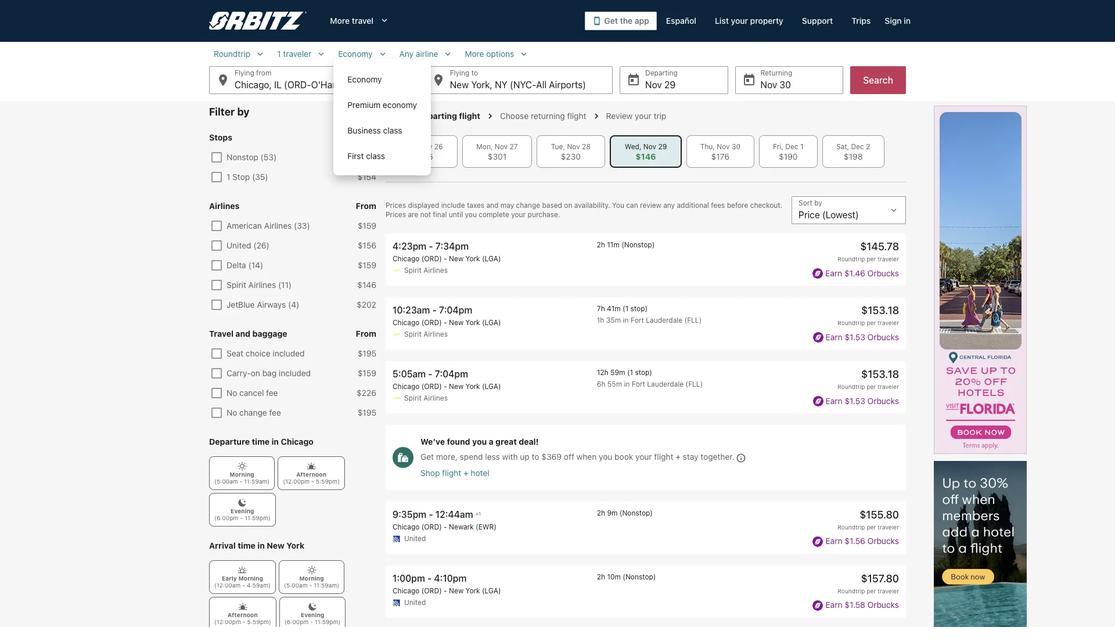 Task type: locate. For each thing, give the bounding box(es) containing it.
(5:00am
[[214, 478, 238, 485], [284, 582, 308, 589]]

earn for 10:23am - 7:04pm
[[826, 332, 843, 342]]

jetblue airways (4)
[[227, 300, 299, 310]]

change down no cancel fee
[[239, 408, 267, 418]]

1 small image from the left
[[255, 49, 266, 59]]

choose for choose departing flight
[[386, 111, 416, 121]]

+ inside shop flight + hotel link
[[464, 468, 469, 478]]

(lga) inside the 4:23pm - 7:34pm chicago (ord) - new york (lga)
[[482, 255, 501, 263]]

1 xsmall image from the top
[[307, 462, 316, 471]]

2 spirit airlines from the top
[[404, 330, 448, 339]]

step 2 of 3. choose returning flight, choose returning flight element
[[500, 111, 606, 121]]

2 vertical spatial $159
[[358, 368, 377, 378]]

class for business class
[[383, 126, 402, 135]]

2 from from the top
[[356, 201, 377, 211]]

in right 35m
[[623, 316, 629, 325]]

5:05am
[[393, 369, 426, 380]]

(12:00am
[[214, 582, 241, 589]]

1 $153.18 from the top
[[862, 305, 900, 317]]

1 horizontal spatial more
[[465, 49, 484, 59]]

(lga) inside 1:00pm - 4:10pm chicago (ord) - new york (lga)
[[482, 587, 501, 596]]

9:35pm - 12:44am +1
[[393, 509, 481, 520]]

3 orbucks from the top
[[868, 396, 900, 406]]

1 choose from the left
[[386, 111, 416, 121]]

5 orbucks from the top
[[868, 601, 900, 610]]

we've found you a great deal!
[[421, 437, 539, 447]]

morning 5:00am through 11:59am element
[[209, 457, 275, 490], [279, 561, 345, 594]]

roundtrip inside '$145.78 roundtrip per traveler'
[[838, 256, 865, 263]]

lauderdale for 5:05am - 7:04pm
[[647, 380, 684, 389]]

1 horizontal spatial 11:59am)
[[314, 582, 339, 589]]

flight up shop flight + hotel link
[[655, 452, 674, 462]]

(1 for 10:23am - 7:04pm
[[623, 305, 629, 313]]

1 2h from the top
[[597, 241, 605, 249]]

per inside $155.80 roundtrip per traveler
[[867, 524, 876, 531]]

on right based
[[564, 201, 573, 210]]

choose down economy
[[386, 111, 416, 121]]

new inside dropdown button
[[450, 80, 469, 90]]

(12:00pm down (12:00am
[[214, 619, 241, 626]]

0 vertical spatial (nonstop)
[[622, 241, 655, 249]]

0 vertical spatial spirit airlines
[[404, 266, 448, 275]]

1 vertical spatial 5:59pm)
[[247, 619, 271, 626]]

american airlines (33)
[[227, 221, 310, 231]]

get left the
[[605, 16, 618, 26]]

fort inside 12h 59m (1 stop) 6h 55m in fort lauderdale (fll)
[[632, 380, 645, 389]]

on left bag on the left of page
[[251, 368, 260, 378]]

1 vertical spatial stop)
[[635, 369, 653, 377]]

info_outline image
[[737, 454, 746, 463]]

5 (ord) from the top
[[422, 587, 442, 596]]

in
[[904, 16, 911, 26], [623, 316, 629, 325], [624, 380, 630, 389], [272, 437, 279, 447], [258, 541, 265, 551]]

tab list
[[386, 135, 906, 168]]

early morning (12:00am - 4:59am)
[[214, 575, 271, 589]]

(ord) down 7:34pm
[[422, 255, 442, 263]]

class inside business class link
[[383, 126, 402, 135]]

sign in button
[[880, 10, 916, 31]]

1 vertical spatial 7:04pm
[[435, 369, 468, 380]]

1 vertical spatial no
[[227, 408, 237, 418]]

loyalty logo image
[[813, 269, 823, 279], [813, 333, 824, 343], [813, 397, 824, 407], [813, 537, 824, 547], [813, 601, 824, 611]]

29 up trip
[[665, 80, 676, 90]]

new york, ny (nyc-all airports)
[[450, 80, 586, 90]]

1 $1.53 from the top
[[845, 332, 866, 342]]

dec inside the 'sat, dec 2 $198'
[[852, 142, 865, 151]]

fee down bag on the left of page
[[266, 388, 278, 398]]

3 from from the top
[[356, 329, 377, 339]]

class inside first class link
[[366, 151, 385, 161]]

thu, nov 30 $176
[[701, 142, 741, 162]]

arrival
[[209, 541, 236, 551]]

0 horizontal spatial afternoon (12:00pm - 5:59pm)
[[214, 612, 271, 626]]

(5:00am right "4:59am)"
[[284, 582, 308, 589]]

sat, dec 2 $198
[[837, 142, 871, 162]]

11:59am)
[[244, 478, 270, 485], [314, 582, 339, 589]]

departing
[[418, 111, 457, 121]]

1 vertical spatial from
[[356, 201, 377, 211]]

2 choose from the left
[[500, 111, 529, 121]]

0 vertical spatial evening
[[231, 508, 254, 515]]

1 vertical spatial spirit airlines
[[404, 330, 448, 339]]

$1.53 for 5:05am - 7:04pm
[[845, 396, 866, 406]]

1 vertical spatial (1
[[628, 369, 633, 377]]

1 download the app button image from the left
[[593, 16, 602, 26]]

ny
[[495, 80, 508, 90]]

1 horizontal spatial change
[[516, 201, 540, 210]]

$153.18 for 10:23am - 7:04pm
[[862, 305, 900, 317]]

0 horizontal spatial afternoon
[[228, 612, 258, 619]]

0 horizontal spatial 11:59pm)
[[245, 515, 271, 522]]

2 (lga) from the top
[[482, 319, 501, 327]]

5 loyalty logo image from the top
[[813, 601, 824, 611]]

your down "may"
[[511, 210, 526, 219]]

3 small image from the left
[[519, 49, 530, 59]]

0 vertical spatial prices
[[386, 201, 406, 210]]

when
[[577, 452, 597, 462]]

shop
[[421, 468, 440, 478]]

0 vertical spatial you
[[465, 210, 477, 219]]

1 earn $1.53 orbucks from the top
[[826, 332, 900, 342]]

2 per from the top
[[867, 320, 876, 327]]

(ord) inside the 4:23pm - 7:34pm chicago (ord) - new york (lga)
[[422, 255, 442, 263]]

3 spirit airlines from the top
[[404, 394, 448, 403]]

per inside $157.80 roundtrip per traveler
[[867, 588, 876, 595]]

1 dec from the left
[[786, 142, 799, 151]]

2 orbucks from the top
[[868, 332, 900, 342]]

chicago for departure
[[281, 437, 314, 447]]

1 vertical spatial lauderdale
[[647, 380, 684, 389]]

new
[[450, 80, 469, 90], [449, 255, 464, 263], [449, 319, 464, 327], [449, 383, 464, 391], [267, 541, 285, 551], [449, 587, 464, 596]]

0 vertical spatial fee
[[266, 388, 278, 398]]

0 vertical spatial (5:00am
[[214, 478, 238, 485]]

class right first
[[366, 151, 385, 161]]

small image left any
[[377, 49, 388, 59]]

chicago inside 5:05am - 7:04pm chicago (ord) - new york (lga)
[[393, 383, 420, 391]]

2 loyalty logo image from the top
[[813, 333, 824, 343]]

$159 up "$226"
[[358, 368, 377, 378]]

you down taxes
[[465, 210, 477, 219]]

2h left 9m
[[597, 509, 606, 518]]

get down we've
[[421, 452, 434, 462]]

medium image
[[378, 15, 390, 27]]

1h
[[597, 316, 605, 325]]

0 vertical spatial xsmall image
[[307, 462, 316, 471]]

united down 1:00pm at bottom
[[404, 598, 426, 607]]

1 right "fri,"
[[801, 142, 804, 151]]

chicago for 4:23pm
[[393, 255, 420, 263]]

more left options
[[465, 49, 484, 59]]

$176
[[712, 152, 730, 162]]

search button
[[851, 66, 906, 94]]

in inside dropdown button
[[904, 16, 911, 26]]

in right 55m
[[624, 380, 630, 389]]

1 from from the top
[[356, 132, 377, 142]]

more travel
[[330, 16, 374, 26]]

get for get more, spend less with up to $369 off when you book your flight + stay together.
[[421, 452, 434, 462]]

economy link
[[334, 66, 431, 92]]

from down $202
[[356, 329, 377, 339]]

spirit down 4:23pm at top
[[404, 266, 422, 275]]

small image
[[377, 49, 388, 59], [443, 49, 454, 59], [519, 49, 530, 59]]

4 (ord) from the top
[[422, 523, 442, 532]]

1 horizontal spatial 11:59pm)
[[315, 619, 341, 626]]

1 vertical spatial get
[[421, 452, 434, 462]]

3 loyalty logo image from the top
[[813, 397, 824, 407]]

york inside 5:05am - 7:04pm chicago (ord) - new york (lga)
[[466, 383, 480, 391]]

not
[[420, 210, 431, 219]]

you left book
[[599, 452, 613, 462]]

stop) for 10:23am - 7:04pm
[[631, 305, 648, 313]]

prices left displayed
[[386, 201, 406, 210]]

york inside 1:00pm - 4:10pm chicago (ord) - new york (lga)
[[466, 587, 480, 596]]

0 vertical spatial on
[[564, 201, 573, 210]]

departure
[[209, 437, 250, 447]]

(12:00pm
[[283, 478, 310, 485], [214, 619, 241, 626]]

nov 30
[[761, 80, 791, 90]]

0 horizontal spatial change
[[239, 408, 267, 418]]

complete
[[479, 210, 510, 219]]

no down no cancel fee
[[227, 408, 237, 418]]

no left the cancel
[[227, 388, 237, 398]]

3 (ord) from the top
[[422, 383, 442, 391]]

11m
[[607, 241, 620, 249]]

$1.53 for 10:23am - 7:04pm
[[845, 332, 866, 342]]

0 horizontal spatial dec
[[786, 142, 799, 151]]

small image right the airline
[[443, 49, 454, 59]]

(6:00pm
[[214, 515, 238, 522], [285, 619, 309, 626]]

$153.18 for 5:05am - 7:04pm
[[862, 369, 900, 381]]

traveler for 10:23am - 7:04pm
[[878, 320, 900, 327]]

1 horizontal spatial choose
[[500, 111, 529, 121]]

2 small image from the left
[[316, 49, 327, 59]]

0 horizontal spatial choose
[[386, 111, 416, 121]]

spirit airlines for 10:23am
[[404, 330, 448, 339]]

(4)
[[288, 300, 299, 310]]

choose up 27
[[500, 111, 529, 121]]

class down economy
[[383, 126, 402, 135]]

spirit down 10:23am
[[404, 330, 422, 339]]

nov for $176
[[717, 142, 730, 151]]

traveler inside '$145.78 roundtrip per traveler'
[[878, 256, 900, 263]]

morning 5:00am through 11:59am element down departure
[[209, 457, 275, 490]]

2 earn $1.53 orbucks from the top
[[826, 396, 900, 406]]

$153.18
[[862, 305, 900, 317], [862, 369, 900, 381]]

1 inside button
[[277, 49, 281, 59]]

$195 down "$226"
[[358, 408, 377, 418]]

0 vertical spatial $1.53
[[845, 332, 866, 342]]

3 $159 from the top
[[358, 368, 377, 378]]

prices left are
[[386, 210, 406, 219]]

1 per from the top
[[867, 256, 876, 263]]

+ left stay
[[676, 452, 681, 462]]

spend
[[460, 452, 483, 462]]

app
[[635, 16, 649, 26]]

york for 10:23am - 7:04pm
[[466, 319, 480, 327]]

morning (5:00am - 11:59am) right "4:59am)"
[[284, 575, 339, 589]]

united for $155.80
[[404, 534, 426, 543]]

1 horizontal spatial 5:59pm)
[[316, 478, 340, 485]]

stop) right 59m at bottom
[[635, 369, 653, 377]]

$1.53
[[845, 332, 866, 342], [845, 396, 866, 406]]

1 vertical spatial $1.53
[[845, 396, 866, 406]]

1 vertical spatial (6:00pm
[[285, 619, 309, 626]]

0 vertical spatial morning 5:00am through 11:59am element
[[209, 457, 275, 490]]

nov inside thu, nov 30 $176
[[717, 142, 730, 151]]

new for 1:00pm - 4:10pm
[[449, 587, 464, 596]]

earn $1.58 orbucks
[[826, 601, 900, 610]]

spirit down 5:05am
[[404, 394, 422, 403]]

chicago inside 1:00pm - 4:10pm chicago (ord) - new york (lga)
[[393, 587, 420, 596]]

to
[[532, 452, 540, 462]]

0 vertical spatial evening (6:00pm - 11:59pm)
[[214, 508, 271, 522]]

included right bag on the left of page
[[279, 368, 311, 378]]

1 horizontal spatial 1
[[277, 49, 281, 59]]

2h left 11m
[[597, 241, 605, 249]]

earn $1.53 orbucks for 10:23am - 7:04pm
[[826, 332, 900, 342]]

1 vertical spatial xsmall image
[[307, 566, 316, 575]]

review your trip
[[606, 111, 667, 121]]

1 vertical spatial 1
[[801, 142, 804, 151]]

new inside 1:00pm - 4:10pm chicago (ord) - new york (lga)
[[449, 587, 464, 596]]

more inside dropdown button
[[330, 16, 350, 26]]

chicago down no change fee
[[281, 437, 314, 447]]

(12:00pm down departure time in chicago
[[283, 478, 310, 485]]

per for 1:00pm - 4:10pm
[[867, 588, 876, 595]]

(ord) down 4:10pm
[[422, 587, 442, 596]]

more options button
[[460, 49, 534, 59]]

2 $153.18 roundtrip per traveler from the top
[[838, 369, 900, 391]]

1 vertical spatial afternoon (12:00pm - 5:59pm)
[[214, 612, 271, 626]]

0 horizontal spatial 30
[[732, 142, 741, 151]]

1 up il
[[277, 49, 281, 59]]

0 vertical spatial 29
[[665, 80, 676, 90]]

chicago,
[[235, 80, 272, 90]]

(lga) inside 5:05am - 7:04pm chicago (ord) - new york (lga)
[[482, 383, 501, 391]]

fee for no change fee
[[269, 408, 281, 418]]

1 vertical spatial and
[[236, 329, 251, 339]]

sun, nov 26 $466
[[403, 142, 443, 162]]

airlines up jetblue airways (4)
[[249, 280, 276, 290]]

2 no from the top
[[227, 408, 237, 418]]

1:00pm
[[393, 573, 425, 584]]

1 vertical spatial 11:59pm)
[[315, 619, 341, 626]]

7:04pm inside 5:05am - 7:04pm chicago (ord) - new york (lga)
[[435, 369, 468, 380]]

airlines up american
[[209, 201, 240, 211]]

(1 inside 7h 41m (1 stop) 1h 35m in fort lauderdale (fll)
[[623, 305, 629, 313]]

(lga) for 10:23am - 7:04pm
[[482, 319, 501, 327]]

york inside 10:23am - 7:04pm chicago (ord) - new york (lga)
[[466, 319, 480, 327]]

more options
[[465, 49, 514, 59]]

0 vertical spatial afternoon (12:00pm - 5:59pm)
[[283, 471, 340, 485]]

nonstop (53)
[[227, 152, 277, 162]]

0 vertical spatial 11:59am)
[[244, 478, 270, 485]]

12:44am
[[436, 509, 473, 520]]

are
[[408, 210, 419, 219]]

(5:00am down departure
[[214, 478, 238, 485]]

xsmall image
[[307, 462, 316, 471], [307, 566, 316, 575]]

spirit airlines down 5:05am - 7:04pm chicago (ord) - new york (lga)
[[404, 394, 448, 403]]

2 vertical spatial spirit airlines
[[404, 394, 448, 403]]

1 for 1 traveler
[[277, 49, 281, 59]]

7:34pm
[[436, 241, 469, 252]]

$159 for american airlines (33)
[[358, 221, 377, 231]]

small image for any airline
[[443, 49, 454, 59]]

1 (ord) from the top
[[422, 255, 442, 263]]

in right sign
[[904, 16, 911, 26]]

$159 up $156
[[358, 221, 377, 231]]

1 vertical spatial fort
[[632, 380, 645, 389]]

1 small image from the left
[[377, 49, 388, 59]]

27
[[510, 142, 518, 151]]

1 vertical spatial time
[[238, 541, 256, 551]]

(nonstop) right 11m
[[622, 241, 655, 249]]

(nonstop) right 9m
[[620, 509, 653, 518]]

xsmall image
[[237, 462, 247, 471], [238, 499, 247, 508], [238, 566, 247, 575], [238, 603, 247, 612], [308, 603, 317, 612]]

(lga) inside 10:23am - 7:04pm chicago (ord) - new york (lga)
[[482, 319, 501, 327]]

2 download the app button image from the left
[[595, 17, 600, 25]]

chicago down 4:23pm at top
[[393, 255, 420, 263]]

per
[[867, 256, 876, 263], [867, 320, 876, 327], [867, 384, 876, 391], [867, 524, 876, 531], [867, 588, 876, 595]]

0 vertical spatial lauderdale
[[646, 316, 683, 325]]

(nonstop) right 10m
[[623, 573, 656, 582]]

chicago inside the 4:23pm - 7:34pm chicago (ord) - new york (lga)
[[393, 255, 420, 263]]

30
[[780, 80, 791, 90], [732, 142, 741, 151]]

airlines left (33)
[[264, 221, 292, 231]]

28
[[582, 142, 591, 151]]

per for 4:23pm - 7:34pm
[[867, 256, 876, 263]]

per inside '$145.78 roundtrip per traveler'
[[867, 256, 876, 263]]

1 orbucks from the top
[[868, 268, 900, 278]]

1 vertical spatial (fll)
[[686, 380, 703, 389]]

york
[[466, 255, 480, 263], [466, 319, 480, 327], [466, 383, 480, 391], [287, 541, 305, 551], [466, 587, 480, 596]]

nov inside wed, nov 29 $146
[[644, 142, 657, 151]]

2h for $145.78
[[597, 241, 605, 249]]

1 horizontal spatial afternoon 12:00pm through 5:59pm element
[[278, 457, 345, 490]]

(ord) inside 5:05am - 7:04pm chicago (ord) - new york (lga)
[[422, 383, 442, 391]]

1 horizontal spatial small image
[[316, 49, 327, 59]]

change up 'purchase.'
[[516, 201, 540, 210]]

xsmall image for departure time in chicago
[[307, 462, 316, 471]]

1 spirit airlines from the top
[[404, 266, 448, 275]]

and inside prices displayed include taxes and may change based on availability. you can review any additional fees before checkout. prices are not final until you complete your purchase.
[[487, 201, 499, 210]]

lauderdale
[[646, 316, 683, 325], [647, 380, 684, 389]]

traveler inside button
[[283, 49, 312, 59]]

change inside prices displayed include taxes and may change based on availability. you can review any additional fees before checkout. prices are not final until you complete your purchase.
[[516, 201, 540, 210]]

evening (6:00pm - 11:59pm)
[[214, 508, 271, 522], [285, 612, 341, 626]]

4 loyalty logo image from the top
[[813, 537, 824, 547]]

traveler for 1:00pm - 4:10pm
[[878, 588, 900, 595]]

more for more travel
[[330, 16, 350, 26]]

7:04pm right 5:05am
[[435, 369, 468, 380]]

(fll) inside 12h 59m (1 stop) 6h 55m in fort lauderdale (fll)
[[686, 380, 703, 389]]

chicago for 5:05am
[[393, 383, 420, 391]]

traveler inside $155.80 roundtrip per traveler
[[878, 524, 900, 531]]

small image for 1 traveler
[[316, 49, 327, 59]]

morning (5:00am - 11:59am) down departure
[[214, 471, 270, 485]]

afternoon 12:00pm through 5:59pm element
[[278, 457, 345, 490], [209, 597, 276, 628]]

loyalty logo image for 4:23pm - 7:34pm
[[813, 269, 823, 279]]

chicago down 9:35pm
[[393, 523, 420, 532]]

nonstop
[[227, 152, 258, 162]]

(ord) inside 1:00pm - 4:10pm chicago (ord) - new york (lga)
[[422, 587, 442, 596]]

1 horizontal spatial dec
[[852, 142, 865, 151]]

orbucks
[[868, 268, 900, 278], [868, 332, 900, 342], [868, 396, 900, 406], [868, 536, 900, 546], [868, 601, 900, 610]]

5:59pm)
[[316, 478, 340, 485], [247, 619, 271, 626]]

economy button
[[334, 49, 393, 59]]

None search field
[[209, 49, 906, 175]]

get for get the app
[[605, 16, 618, 26]]

1 traveler
[[277, 49, 312, 59]]

york inside the 4:23pm - 7:34pm chicago (ord) - new york (lga)
[[466, 255, 480, 263]]

download the app button image
[[593, 16, 602, 26], [595, 17, 600, 25]]

xsmall image for arrival time in new york
[[307, 566, 316, 575]]

(ord) down 5:05am
[[422, 383, 442, 391]]

3 2h from the top
[[597, 573, 605, 582]]

1 vertical spatial more
[[465, 49, 484, 59]]

0 vertical spatial 7:04pm
[[439, 305, 473, 316]]

small image for economy
[[377, 49, 388, 59]]

5 earn from the top
[[826, 601, 843, 610]]

earn for 5:05am - 7:04pm
[[826, 396, 843, 406]]

roundtrip for 10:23am - 7:04pm
[[838, 320, 865, 327]]

none search field containing search
[[209, 49, 906, 175]]

lauderdale inside 12h 59m (1 stop) 6h 55m in fort lauderdale (fll)
[[647, 380, 684, 389]]

1 vertical spatial earn $1.53 orbucks
[[826, 396, 900, 406]]

small image
[[255, 49, 266, 59], [316, 49, 327, 59]]

0 vertical spatial and
[[487, 201, 499, 210]]

no
[[227, 388, 237, 398], [227, 408, 237, 418]]

$155.80
[[860, 509, 900, 521]]

dec left 2
[[852, 142, 865, 151]]

hotel
[[471, 468, 490, 478]]

5 per from the top
[[867, 588, 876, 595]]

small image right options
[[519, 49, 530, 59]]

$145.78
[[861, 241, 900, 253]]

0 horizontal spatial on
[[251, 368, 260, 378]]

1 vertical spatial on
[[251, 368, 260, 378]]

info_outline image
[[736, 453, 746, 464]]

united up delta
[[227, 241, 251, 250]]

1 loyalty logo image from the top
[[813, 269, 823, 279]]

2 xsmall image from the top
[[307, 566, 316, 575]]

1 vertical spatial prices
[[386, 210, 406, 219]]

from down $154
[[356, 201, 377, 211]]

roundtrip
[[214, 49, 251, 59], [838, 256, 865, 263], [838, 320, 865, 327], [838, 384, 865, 391], [838, 524, 865, 531], [838, 588, 865, 595]]

(1 right 59m at bottom
[[628, 369, 633, 377]]

(lga) for 4:23pm - 7:34pm
[[482, 255, 501, 263]]

1 vertical spatial (12:00pm
[[214, 619, 241, 626]]

(53)
[[261, 152, 277, 162]]

new inside 5:05am - 7:04pm chicago (ord) - new york (lga)
[[449, 383, 464, 391]]

morning right early
[[239, 575, 263, 582]]

get inside list
[[421, 452, 434, 462]]

list
[[386, 234, 906, 628]]

2 dec from the left
[[852, 142, 865, 151]]

2 small image from the left
[[443, 49, 454, 59]]

29 inside button
[[665, 80, 676, 90]]

more inside button
[[465, 49, 484, 59]]

roundtrip inside $157.80 roundtrip per traveler
[[838, 588, 865, 595]]

wed,
[[625, 142, 642, 151]]

spirit down delta
[[227, 280, 246, 290]]

2 $153.18 from the top
[[862, 369, 900, 381]]

economy inside menu
[[348, 74, 382, 84]]

airlines down 5:05am - 7:04pm chicago (ord) - new york (lga)
[[424, 394, 448, 403]]

7:04pm right 10:23am
[[439, 305, 473, 316]]

2 (ord) from the top
[[422, 319, 442, 327]]

your right list
[[731, 16, 748, 26]]

included down baggage
[[273, 349, 305, 359]]

first class
[[348, 151, 385, 161]]

from up first class
[[356, 132, 377, 142]]

lauderdale inside 7h 41m (1 stop) 1h 35m in fort lauderdale (fll)
[[646, 316, 683, 325]]

economy down economy button
[[348, 74, 382, 84]]

(1
[[623, 305, 629, 313], [628, 369, 633, 377]]

$195 for seat choice included
[[358, 349, 377, 359]]

0 vertical spatial 30
[[780, 80, 791, 90]]

time for departure
[[252, 437, 270, 447]]

(1 right 41m
[[623, 305, 629, 313]]

1 vertical spatial +
[[464, 468, 469, 478]]

new for 10:23am - 7:04pm
[[449, 319, 464, 327]]

1 $153.18 roundtrip per traveler from the top
[[838, 305, 900, 327]]

purchase.
[[528, 210, 560, 219]]

1 left 'stop'
[[227, 172, 230, 182]]

2 $195 from the top
[[358, 408, 377, 418]]

1 for 1 stop (35)
[[227, 172, 230, 182]]

2 $1.53 from the top
[[845, 396, 866, 406]]

your
[[731, 16, 748, 26], [635, 111, 652, 121], [511, 210, 526, 219], [636, 452, 652, 462]]

$156
[[358, 241, 377, 250]]

(1 inside 12h 59m (1 stop) 6h 55m in fort lauderdale (fll)
[[628, 369, 633, 377]]

1 $159 from the top
[[358, 221, 377, 231]]

(fll) inside 7h 41m (1 stop) 1h 35m in fort lauderdale (fll)
[[685, 316, 702, 325]]

7h
[[597, 305, 605, 313]]

1 no from the top
[[227, 388, 237, 398]]

4 (lga) from the top
[[482, 587, 501, 596]]

earn
[[826, 268, 843, 278], [826, 332, 843, 342], [826, 396, 843, 406], [826, 536, 843, 546], [826, 601, 843, 610]]

0 vertical spatial time
[[252, 437, 270, 447]]

0 horizontal spatial afternoon 12:00pm through 5:59pm element
[[209, 597, 276, 628]]

small image up chicago,
[[255, 49, 266, 59]]

0 horizontal spatial morning 5:00am through 11:59am element
[[209, 457, 275, 490]]

nov 29
[[646, 80, 676, 90]]

1 horizontal spatial (12:00pm
[[283, 478, 310, 485]]

0 vertical spatial 2h
[[597, 241, 605, 249]]

(ord) down 9:35pm - 12:44am +1
[[422, 523, 442, 532]]

0 horizontal spatial +
[[464, 468, 469, 478]]

dec inside fri, dec 1 $190
[[786, 142, 799, 151]]

2h for $157.80
[[597, 573, 605, 582]]

by
[[237, 106, 250, 118]]

1 earn from the top
[[826, 268, 843, 278]]

0 horizontal spatial get
[[421, 452, 434, 462]]

+
[[676, 452, 681, 462], [464, 468, 469, 478]]

chicago inside 10:23am - 7:04pm chicago (ord) - new york (lga)
[[393, 319, 420, 327]]

small image right 1 traveler
[[316, 49, 327, 59]]

español
[[666, 16, 697, 26]]

2 2h from the top
[[597, 509, 606, 518]]

0 vertical spatial get
[[605, 16, 618, 26]]

fort right 35m
[[631, 316, 644, 325]]

york for 4:23pm - 7:34pm
[[466, 255, 480, 263]]

$159 for carry-on bag included
[[358, 368, 377, 378]]

and up seat
[[236, 329, 251, 339]]

0 horizontal spatial and
[[236, 329, 251, 339]]

1 (lga) from the top
[[482, 255, 501, 263]]

chicago
[[393, 255, 420, 263], [393, 319, 420, 327], [393, 383, 420, 391], [281, 437, 314, 447], [393, 523, 420, 532], [393, 587, 420, 596]]

1 vertical spatial 30
[[732, 142, 741, 151]]

2 prices from the top
[[386, 210, 406, 219]]

30 inside button
[[780, 80, 791, 90]]

fort right 55m
[[632, 380, 645, 389]]

menu
[[334, 66, 431, 169]]

spirit airlines down the 4:23pm - 7:34pm chicago (ord) - new york (lga)
[[404, 266, 448, 275]]

0 vertical spatial from
[[356, 132, 377, 142]]

orbucks for 10:23am - 7:04pm
[[868, 332, 900, 342]]

your right book
[[636, 452, 652, 462]]

fort inside 7h 41m (1 stop) 1h 35m in fort lauderdale (fll)
[[631, 316, 644, 325]]

1 vertical spatial class
[[366, 151, 385, 161]]

orbucks for 5:05am - 7:04pm
[[868, 396, 900, 406]]

new inside 10:23am - 7:04pm chicago (ord) - new york (lga)
[[449, 319, 464, 327]]

0 vertical spatial (fll)
[[685, 316, 702, 325]]

29 right wed,
[[659, 142, 667, 151]]

(ord) for 5:05am
[[422, 383, 442, 391]]

1 vertical spatial morning (5:00am - 11:59am)
[[284, 575, 339, 589]]

based
[[542, 201, 562, 210]]

$159 down $156
[[358, 260, 377, 270]]

nov inside sun, nov 26 $466
[[420, 142, 433, 151]]

0 horizontal spatial more
[[330, 16, 350, 26]]

0 horizontal spatial morning (5:00am - 11:59am)
[[214, 471, 270, 485]]

2 earn from the top
[[826, 332, 843, 342]]

stop) inside 7h 41m (1 stop) 1h 35m in fort lauderdale (fll)
[[631, 305, 648, 313]]

time
[[252, 437, 270, 447], [238, 541, 256, 551]]

41m
[[607, 305, 621, 313]]

traveler inside $157.80 roundtrip per traveler
[[878, 588, 900, 595]]

evening 6:00pm through 11:59pm element
[[209, 493, 276, 527], [279, 597, 346, 628]]

delta (14)
[[227, 260, 263, 270]]

1 vertical spatial united
[[404, 534, 426, 543]]

small image for more options
[[519, 49, 530, 59]]

(fll)
[[685, 316, 702, 325], [686, 380, 703, 389]]

new inside the 4:23pm - 7:34pm chicago (ord) - new york (lga)
[[449, 255, 464, 263]]

0 vertical spatial earn $1.53 orbucks
[[826, 332, 900, 342]]

lauderdale right 55m
[[647, 380, 684, 389]]

menu containing economy
[[334, 66, 431, 169]]

list containing $145.78
[[386, 234, 906, 628]]

4 per from the top
[[867, 524, 876, 531]]

1 vertical spatial $195
[[358, 408, 377, 418]]

roundtrip inside $155.80 roundtrip per traveler
[[838, 524, 865, 531]]

1 $195 from the top
[[358, 349, 377, 359]]

you left a
[[472, 437, 487, 447]]

the
[[620, 16, 633, 26]]

1 vertical spatial (nonstop)
[[620, 509, 653, 518]]

3 earn from the top
[[826, 396, 843, 406]]

0 vertical spatial no
[[227, 388, 237, 398]]

4 earn from the top
[[826, 536, 843, 546]]

orbucks for 4:23pm - 7:34pm
[[868, 268, 900, 278]]

3 per from the top
[[867, 384, 876, 391]]

$195 for no change fee
[[358, 408, 377, 418]]

3 (lga) from the top
[[482, 383, 501, 391]]

seat choice included
[[227, 349, 305, 359]]

0 vertical spatial afternoon 12:00pm through 5:59pm element
[[278, 457, 345, 490]]

stop) inside 12h 59m (1 stop) 6h 55m in fort lauderdale (fll)
[[635, 369, 653, 377]]

7:04pm inside 10:23am - 7:04pm chicago (ord) - new york (lga)
[[439, 305, 473, 316]]

(ord) inside 10:23am - 7:04pm chicago (ord) - new york (lga)
[[422, 319, 442, 327]]

chicago down 10:23am
[[393, 319, 420, 327]]

2 $159 from the top
[[358, 260, 377, 270]]

stop) right 41m
[[631, 305, 648, 313]]

1 vertical spatial afternoon 12:00pm through 5:59pm element
[[209, 597, 276, 628]]

fee down no cancel fee
[[269, 408, 281, 418]]

1 vertical spatial $159
[[358, 260, 377, 270]]

0 horizontal spatial evening 6:00pm through 11:59pm element
[[209, 493, 276, 527]]

nov inside mon, nov 27 $301
[[495, 142, 508, 151]]

0 horizontal spatial small image
[[377, 49, 388, 59]]

nov inside tue, nov 28 $230
[[567, 142, 580, 151]]



Task type: describe. For each thing, give the bounding box(es) containing it.
$146 for nonstop (53)
[[358, 152, 377, 162]]

first
[[348, 151, 364, 161]]

xsmall image inside 'early morning 12:00am through 4:59am' element
[[238, 566, 247, 575]]

delta
[[227, 260, 246, 270]]

1 prices from the top
[[386, 201, 406, 210]]

0 vertical spatial 5:59pm)
[[316, 478, 340, 485]]

in inside 7h 41m (1 stop) 1h 35m in fort lauderdale (fll)
[[623, 316, 629, 325]]

economy inside button
[[338, 49, 373, 59]]

small image for roundtrip
[[255, 49, 266, 59]]

nov for $230
[[567, 142, 580, 151]]

from for $195
[[356, 329, 377, 339]]

$157.80 roundtrip per traveler
[[838, 573, 900, 595]]

11:59pm) for the top evening 6:00pm through 11:59pm element
[[245, 515, 271, 522]]

roundtrip for 5:05am - 7:04pm
[[838, 384, 865, 391]]

no for no cancel fee
[[227, 388, 237, 398]]

$202
[[357, 300, 377, 310]]

1 inside fri, dec 1 $190
[[801, 142, 804, 151]]

(ewr)
[[476, 523, 497, 532]]

flight right returning
[[567, 111, 587, 121]]

more,
[[436, 452, 458, 462]]

nov 30 button
[[735, 66, 844, 94]]

airways
[[257, 300, 286, 310]]

orbucks for 1:00pm - 4:10pm
[[868, 601, 900, 610]]

prices displayed include taxes and may change based on availability. you can review any additional fees before checkout. prices are not final until you complete your purchase.
[[386, 201, 783, 219]]

4:10pm
[[434, 573, 467, 584]]

business
[[348, 126, 381, 135]]

$226
[[357, 388, 377, 398]]

in down no change fee
[[272, 437, 279, 447]]

choose for choose returning flight
[[500, 111, 529, 121]]

on inside prices displayed include taxes and may change based on availability. you can review any additional fees before checkout. prices are not final until you complete your purchase.
[[564, 201, 573, 210]]

chicago, il (ord-o'hare intl.)
[[235, 80, 362, 90]]

your inside list your property link
[[731, 16, 748, 26]]

1 traveler button
[[273, 49, 331, 59]]

2
[[866, 142, 871, 151]]

choose departing flight
[[386, 111, 481, 121]]

support
[[802, 16, 833, 26]]

in inside 12h 59m (1 stop) 6h 55m in fort lauderdale (fll)
[[624, 380, 630, 389]]

fees
[[711, 201, 725, 210]]

$153.18 roundtrip per traveler for 10:23am - 7:04pm
[[838, 305, 900, 327]]

nov for $466
[[420, 142, 433, 151]]

4:23pm - 7:34pm chicago (ord) - new york (lga)
[[393, 241, 501, 263]]

thu,
[[701, 142, 715, 151]]

4:23pm
[[393, 241, 427, 252]]

before
[[727, 201, 749, 210]]

list
[[715, 16, 729, 26]]

stop) for 5:05am - 7:04pm
[[635, 369, 653, 377]]

off
[[564, 452, 575, 462]]

chicago for 1:00pm
[[393, 587, 420, 596]]

fee for no cancel fee
[[266, 388, 278, 398]]

4 orbucks from the top
[[868, 536, 900, 546]]

list your property link
[[706, 10, 793, 31]]

great
[[496, 437, 517, 447]]

7h 41m (1 stop) 1h 35m in fort lauderdale (fll)
[[597, 305, 702, 325]]

returning
[[531, 111, 565, 121]]

0 vertical spatial evening 6:00pm through 11:59pm element
[[209, 493, 276, 527]]

in up 'early morning 12:00am through 4:59am' element
[[258, 541, 265, 551]]

early
[[222, 575, 237, 582]]

1 horizontal spatial morning 5:00am through 11:59am element
[[279, 561, 345, 594]]

more for more options
[[465, 49, 484, 59]]

airlines down the 4:23pm - 7:34pm chicago (ord) - new york (lga)
[[424, 266, 448, 275]]

traveler for 4:23pm - 7:34pm
[[878, 256, 900, 263]]

$159 for delta (14)
[[358, 260, 377, 270]]

newark
[[449, 523, 474, 532]]

class for first class
[[366, 151, 385, 161]]

first class link
[[334, 143, 431, 169]]

1 vertical spatial you
[[472, 437, 487, 447]]

earn for 4:23pm - 7:34pm
[[826, 268, 843, 278]]

0 horizontal spatial (6:00pm
[[214, 515, 238, 522]]

fort for 5:05am - 7:04pm
[[632, 380, 645, 389]]

a
[[489, 437, 494, 447]]

tab list containing $466
[[386, 135, 906, 168]]

1 vertical spatial evening
[[301, 612, 324, 619]]

(ord-
[[284, 80, 311, 90]]

less
[[485, 452, 500, 462]]

options
[[487, 49, 514, 59]]

shop flight + hotel link
[[421, 468, 900, 479]]

loyalty logo image for 10:23am - 7:04pm
[[813, 333, 824, 343]]

we've
[[421, 437, 445, 447]]

0 vertical spatial +
[[676, 452, 681, 462]]

tue,
[[551, 142, 565, 151]]

traveler for 5:05am - 7:04pm
[[878, 384, 900, 391]]

1 horizontal spatial morning (5:00am - 11:59am)
[[284, 575, 339, 589]]

+1
[[476, 511, 481, 517]]

more travel button
[[321, 10, 399, 31]]

flight right departing
[[459, 111, 481, 121]]

york for 5:05am - 7:04pm
[[466, 383, 480, 391]]

roundtrip inside button
[[214, 49, 251, 59]]

spirit airlines (11)
[[227, 280, 292, 290]]

york,
[[471, 80, 493, 90]]

7:04pm for 5:05am - 7:04pm
[[435, 369, 468, 380]]

displayed
[[408, 201, 439, 210]]

book
[[615, 452, 634, 462]]

earn $1.53 orbucks for 5:05am - 7:04pm
[[826, 396, 900, 406]]

travel
[[209, 329, 234, 339]]

earn for 1:00pm - 4:10pm
[[826, 601, 843, 610]]

sign in
[[885, 16, 911, 26]]

business class
[[348, 126, 402, 135]]

loyalty logo image for 5:05am - 7:04pm
[[813, 397, 824, 407]]

together.
[[701, 452, 735, 462]]

roundtrip for 1:00pm - 4:10pm
[[838, 588, 865, 595]]

mon,
[[477, 142, 493, 151]]

$146 inside wed, nov 29 $146
[[636, 152, 656, 162]]

(ord) for 4:23pm
[[422, 255, 442, 263]]

1 vertical spatial included
[[279, 368, 311, 378]]

spirit airlines for 5:05am
[[404, 394, 448, 403]]

7:04pm for 10:23am - 7:04pm
[[439, 305, 473, 316]]

(33)
[[294, 221, 310, 231]]

no for no change fee
[[227, 408, 237, 418]]

bag
[[262, 368, 277, 378]]

0 horizontal spatial 5:59pm)
[[247, 619, 271, 626]]

2h 11m (nonstop)
[[597, 241, 655, 249]]

filter by
[[209, 106, 250, 118]]

your inside prices displayed include taxes and may change based on availability. you can review any additional fees before checkout. prices are not final until you complete your purchase.
[[511, 210, 526, 219]]

arrival time in new york
[[209, 541, 305, 551]]

(26)
[[254, 241, 270, 250]]

wed, nov 29 $146
[[625, 142, 667, 162]]

0 vertical spatial included
[[273, 349, 305, 359]]

new for 4:23pm - 7:34pm
[[449, 255, 464, 263]]

10:23am
[[393, 305, 430, 316]]

$230
[[561, 152, 581, 162]]

2 vertical spatial you
[[599, 452, 613, 462]]

evening (6:00pm - 11:59pm) for the top evening 6:00pm through 11:59pm element
[[214, 508, 271, 522]]

no cancel fee
[[227, 388, 278, 398]]

(1 for 5:05am - 7:04pm
[[628, 369, 633, 377]]

time for arrival
[[238, 541, 256, 551]]

baggage
[[253, 329, 287, 339]]

(ord) for 1:00pm
[[422, 587, 442, 596]]

10:23am - 7:04pm chicago (ord) - new york (lga)
[[393, 305, 501, 327]]

dec for $198
[[852, 142, 865, 151]]

- inside 'early morning (12:00am - 4:59am)'
[[242, 582, 245, 589]]

from for $159
[[356, 201, 377, 211]]

35m
[[607, 316, 621, 325]]

morning down departure
[[230, 471, 254, 478]]

1 horizontal spatial (5:00am
[[284, 582, 308, 589]]

airlines down 10:23am - 7:04pm chicago (ord) - new york (lga) on the left of the page
[[424, 330, 448, 339]]

29 inside wed, nov 29 $146
[[659, 142, 667, 151]]

1 horizontal spatial afternoon (12:00pm - 5:59pm)
[[283, 471, 340, 485]]

$146 for spirit airlines (11)
[[358, 280, 377, 290]]

any airline button
[[395, 49, 458, 59]]

11:59pm) for the rightmost evening 6:00pm through 11:59pm element
[[315, 619, 341, 626]]

(ord) for 10:23am
[[422, 319, 442, 327]]

any
[[664, 201, 675, 210]]

you inside prices displayed include taxes and may change based on availability. you can review any additional fees before checkout. prices are not final until you complete your purchase.
[[465, 210, 477, 219]]

flight down more, at the bottom of page
[[442, 468, 461, 478]]

spirit for 10:23am
[[404, 330, 422, 339]]

per for 5:05am - 7:04pm
[[867, 384, 876, 391]]

united for $157.80
[[404, 598, 426, 607]]

30 inside thu, nov 30 $176
[[732, 142, 741, 151]]

2h for $155.80
[[597, 509, 606, 518]]

$153.18 roundtrip per traveler for 5:05am - 7:04pm
[[838, 369, 900, 391]]

(nonstop) for $155.80
[[620, 509, 653, 518]]

early morning 12:00am through 4:59am element
[[209, 561, 276, 594]]

0 horizontal spatial evening
[[231, 508, 254, 515]]

orbitz logo image
[[209, 12, 307, 30]]

(11)
[[278, 280, 292, 290]]

chicago for 10:23am
[[393, 319, 420, 327]]

earn $1.56 orbucks
[[826, 536, 900, 546]]

loyalty logo image for 1:00pm - 4:10pm
[[813, 601, 824, 611]]

12h 59m (1 stop) 6h 55m in fort lauderdale (fll)
[[597, 369, 703, 389]]

business class link
[[334, 117, 431, 143]]

$466
[[413, 152, 433, 162]]

0 horizontal spatial 11:59am)
[[244, 478, 270, 485]]

new for 5:05am - 7:04pm
[[449, 383, 464, 391]]

cancel
[[239, 388, 264, 398]]

fri,
[[773, 142, 784, 151]]

0 vertical spatial afternoon
[[296, 471, 327, 478]]

list your property
[[715, 16, 784, 26]]

trips
[[852, 16, 871, 26]]

from for $146
[[356, 132, 377, 142]]

nov for $301
[[495, 142, 508, 151]]

review
[[640, 201, 662, 210]]

get the app
[[605, 16, 649, 26]]

your left trip
[[635, 111, 652, 121]]

spirit for 5:05am
[[404, 394, 422, 403]]

carry-
[[227, 368, 251, 378]]

morning right "4:59am)"
[[299, 575, 324, 582]]

0 vertical spatial morning (5:00am - 11:59am)
[[214, 471, 270, 485]]

(lga) for 1:00pm - 4:10pm
[[482, 587, 501, 596]]

roundtrip for 4:23pm - 7:34pm
[[838, 256, 865, 263]]

united (26)
[[227, 241, 270, 250]]

(nonstop) for $145.78
[[622, 241, 655, 249]]

1:00pm - 4:10pm chicago (ord) - new york (lga)
[[393, 573, 501, 596]]

0 horizontal spatial (12:00pm
[[214, 619, 241, 626]]

(fll) for 5:05am - 7:04pm
[[686, 380, 703, 389]]

9m
[[607, 509, 618, 518]]

0 vertical spatial united
[[227, 241, 251, 250]]

roundtrip button
[[209, 49, 270, 59]]

earn $1.46 orbucks
[[826, 268, 900, 278]]

1 horizontal spatial evening 6:00pm through 11:59pm element
[[279, 597, 346, 628]]

morning inside 'early morning (12:00am - 4:59am)'
[[239, 575, 263, 582]]

sat,
[[837, 142, 850, 151]]

dec for $190
[[786, 142, 799, 151]]

chicago (ord) - newark (ewr)
[[393, 523, 497, 532]]

per for 10:23am - 7:04pm
[[867, 320, 876, 327]]

lauderdale for 10:23am - 7:04pm
[[646, 316, 683, 325]]

(nonstop) for $157.80
[[623, 573, 656, 582]]

property
[[751, 16, 784, 26]]

spirit airlines for 4:23pm
[[404, 266, 448, 275]]

0 vertical spatial (12:00pm
[[283, 478, 310, 485]]

fort for 10:23am - 7:04pm
[[631, 316, 644, 325]]

9:35pm
[[393, 509, 427, 520]]

evening (6:00pm - 11:59pm) for the rightmost evening 6:00pm through 11:59pm element
[[285, 612, 341, 626]]

step 1 of 3. choose departing flight. current page, choose departing flight element
[[386, 111, 500, 121]]

economy
[[383, 100, 417, 110]]

(fll) for 10:23am - 7:04pm
[[685, 316, 702, 325]]

get more, spend less with up to $369 off when you book your flight + stay together.
[[421, 452, 735, 462]]

spirit for 4:23pm
[[404, 266, 422, 275]]

no change fee
[[227, 408, 281, 418]]

1 vertical spatial afternoon
[[228, 612, 258, 619]]

(lga) for 5:05am - 7:04pm
[[482, 383, 501, 391]]

nov for $146
[[644, 142, 657, 151]]



Task type: vqa. For each thing, say whether or not it's contained in the screenshot.


